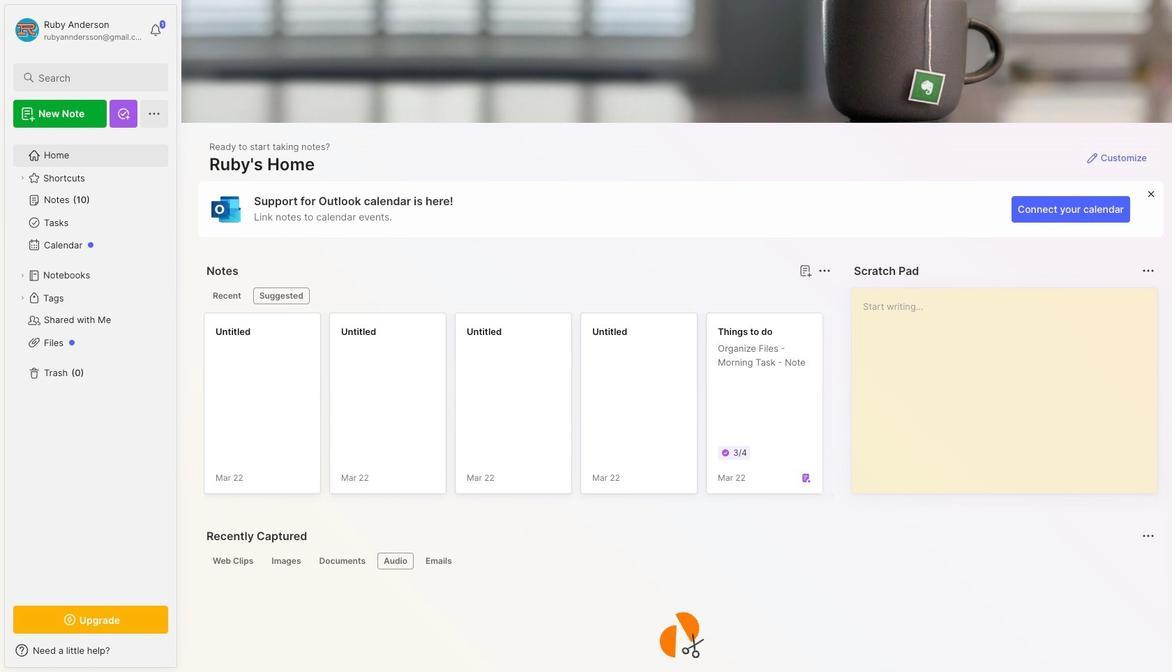 Task type: locate. For each thing, give the bounding box(es) containing it.
tree inside main element
[[5, 136, 177, 593]]

More actions field
[[815, 261, 835, 281], [1139, 261, 1158, 281], [1139, 526, 1158, 546]]

0 vertical spatial more actions image
[[817, 262, 833, 279]]

tab
[[207, 288, 248, 304], [253, 288, 310, 304], [207, 553, 260, 569], [265, 553, 307, 569], [313, 553, 372, 569], [378, 553, 414, 569], [419, 553, 458, 569]]

tree
[[5, 136, 177, 593]]

1 horizontal spatial more actions image
[[1140, 528, 1157, 544]]

more actions image
[[1140, 262, 1157, 279]]

1 vertical spatial tab list
[[207, 553, 1153, 569]]

0 vertical spatial tab list
[[207, 288, 829, 304]]

none search field inside main element
[[38, 69, 156, 86]]

1 tab list from the top
[[207, 288, 829, 304]]

0 horizontal spatial more actions image
[[817, 262, 833, 279]]

expand tags image
[[18, 294, 27, 302]]

row group
[[204, 313, 1172, 502]]

WHAT'S NEW field
[[5, 639, 177, 662]]

tab list
[[207, 288, 829, 304], [207, 553, 1153, 569]]

expand notebooks image
[[18, 271, 27, 280]]

None search field
[[38, 69, 156, 86]]

more actions image
[[817, 262, 833, 279], [1140, 528, 1157, 544]]

1 vertical spatial more actions image
[[1140, 528, 1157, 544]]



Task type: describe. For each thing, give the bounding box(es) containing it.
Account field
[[13, 16, 142, 44]]

Start writing… text field
[[863, 288, 1157, 482]]

Search text field
[[38, 71, 156, 84]]

main element
[[0, 0, 181, 672]]

click to collapse image
[[176, 646, 187, 663]]

2 tab list from the top
[[207, 553, 1153, 569]]



Task type: vqa. For each thing, say whether or not it's contained in the screenshot.
Change button
no



